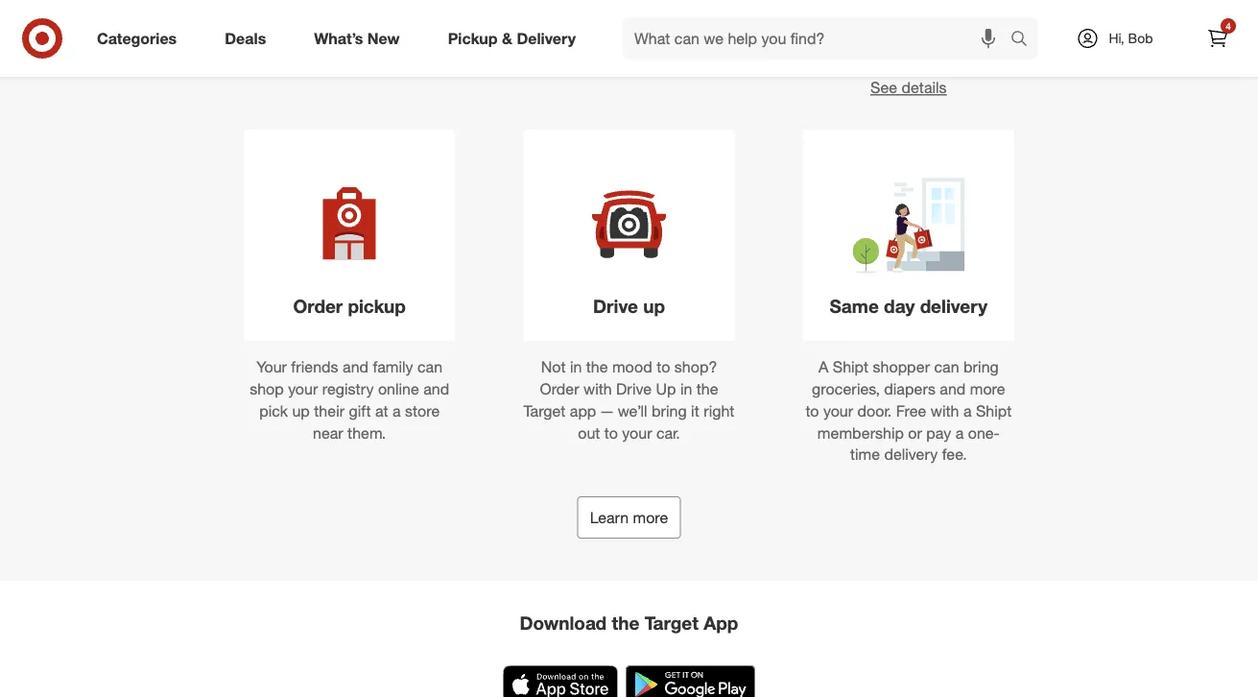 Task type: describe. For each thing, give the bounding box(es) containing it.
stay in and snuggle. enjoy fast, free shipping when you spend $35 or use your redcard™.
[[533, 0, 726, 75]]

day
[[885, 295, 916, 317]]

a
[[819, 357, 829, 376]]

the left mood
[[587, 357, 608, 376]]

if
[[965, 0, 973, 9]]

a shipt shopper can bring groceries, diapers and more to your door. free with a shipt membership or pay a one- time delivery fee.
[[806, 357, 1012, 464]]

registry
[[322, 379, 374, 398]]

friends inside no matter where your friends and family live, chances are there's a target store nearby.
[[403, 0, 450, 9]]

store inside no matter where your friends and family live, chances are there's a target store nearby.
[[360, 34, 395, 53]]

to inside a shipt shopper can bring groceries, diapers and more to your door. free with a shipt membership or pay a one- time delivery fee.
[[806, 401, 820, 420]]

more inside a shipt shopper can bring groceries, diapers and more to your door. free with a shipt membership or pay a one- time delivery fee.
[[971, 379, 1006, 398]]

$35
[[600, 34, 625, 53]]

no matter where your friends and family live, chances are there's a target store nearby.
[[249, 0, 450, 53]]

and up registry
[[343, 357, 369, 376]]

friends inside your friends and family can shop your registry online and pick up their gift at a store near them.
[[291, 357, 339, 376]]

less.
[[894, 56, 925, 75]]

hi,
[[1110, 30, 1125, 47]]

4
[[1227, 20, 1232, 32]]

door.
[[858, 401, 892, 420]]

delivery
[[517, 29, 576, 48]]

learn more button
[[578, 497, 681, 539]]

there's
[[252, 34, 297, 53]]

download on the app store image
[[503, 665, 618, 697]]

see details link
[[871, 78, 947, 97]]

categories
[[97, 29, 177, 48]]

snuggle.
[[620, 0, 678, 9]]

right
[[704, 401, 735, 420]]

chances
[[360, 12, 418, 31]]

and inside stay in and snuggle. enjoy fast, free shipping when you spend $35 or use your redcard™.
[[590, 0, 616, 9]]

get it on google play image
[[626, 665, 756, 697]]

0 vertical spatial up
[[644, 295, 666, 317]]

store inside your friends and family can shop your registry online and pick up their gift at a store near them.
[[405, 401, 440, 420]]

0 horizontal spatial item
[[919, 12, 949, 31]]

pickup & delivery link
[[432, 17, 600, 60]]

no
[[249, 0, 269, 9]]

deals link
[[209, 17, 290, 60]]

the right download
[[612, 612, 640, 634]]

a inside your friends and family can shop your registry online and pick up their gift at a store near them.
[[393, 401, 401, 420]]

drive inside not in the mood to shop? order with drive up in the target app — we'll bring it right out to your car.
[[617, 379, 652, 398]]

same day delivery
[[830, 295, 988, 317]]

buy
[[806, 12, 832, 31]]

stay
[[539, 0, 569, 9]]

their
[[314, 401, 345, 420]]

with inside not in the mood to shop? order with drive up in the target app — we'll bring it right out to your car.
[[584, 379, 612, 398]]

we'll match the price if you buy a qualifying item at target then find the identical item for less. see details
[[806, 0, 1012, 97]]

redcard™.
[[593, 56, 666, 75]]

shop?
[[675, 357, 718, 376]]

time
[[851, 445, 881, 464]]

pickup
[[348, 295, 406, 317]]

0 vertical spatial shipt
[[833, 357, 869, 376]]

order inside not in the mood to shop? order with drive up in the target app — we'll bring it right out to your car.
[[540, 379, 580, 398]]

and inside no matter where your friends and family live, chances are there's a target store nearby.
[[255, 12, 281, 31]]

the down qualifying
[[871, 34, 893, 53]]

are
[[423, 12, 444, 31]]

bob
[[1129, 30, 1154, 47]]

your inside no matter where your friends and family live, chances are there's a target store nearby.
[[369, 0, 399, 9]]

the down 'shop?'
[[697, 379, 719, 398]]

match
[[853, 0, 896, 9]]

and inside a shipt shopper can bring groceries, diapers and more to your door. free with a shipt membership or pay a one- time delivery fee.
[[940, 379, 966, 398]]

can inside your friends and family can shop your registry online and pick up their gift at a store near them.
[[418, 357, 443, 376]]

bring inside not in the mood to shop? order with drive up in the target app — we'll bring it right out to your car.
[[652, 401, 687, 420]]

family inside no matter where your friends and family live, chances are there's a target store nearby.
[[285, 12, 326, 31]]

membership
[[818, 423, 905, 442]]

delivery inside a shipt shopper can bring groceries, diapers and more to your door. free with a shipt membership or pay a one- time delivery fee.
[[885, 445, 938, 464]]

where
[[322, 0, 365, 9]]

details
[[902, 78, 947, 97]]

target inside no matter where your friends and family live, chances are there's a target store nearby.
[[314, 34, 356, 53]]

live,
[[330, 12, 356, 31]]

pickup
[[448, 29, 498, 48]]

free
[[897, 401, 927, 420]]

app
[[704, 612, 739, 634]]

your inside stay in and snuggle. enjoy fast, free shipping when you spend $35 or use your redcard™.
[[676, 34, 706, 53]]

identical
[[897, 34, 955, 53]]

order pickup
[[293, 295, 406, 317]]

learn
[[590, 508, 629, 527]]

up inside your friends and family can shop your registry online and pick up their gift at a store near them.
[[292, 401, 310, 420]]

price
[[926, 0, 960, 9]]

online
[[378, 379, 419, 398]]

bring inside a shipt shopper can bring groceries, diapers and more to your door. free with a shipt membership or pay a one- time delivery fee.
[[964, 357, 999, 376]]

out
[[578, 423, 601, 442]]

what's new link
[[298, 17, 424, 60]]

in for stay
[[574, 0, 586, 9]]

new
[[368, 29, 400, 48]]

1 horizontal spatial shipt
[[977, 401, 1012, 420]]

up
[[656, 379, 676, 398]]

2 vertical spatial in
[[681, 379, 693, 398]]

a inside no matter where your friends and family live, chances are there's a target store nearby.
[[301, 34, 309, 53]]

2 vertical spatial to
[[605, 423, 618, 442]]

your
[[257, 357, 287, 376]]

mood
[[613, 357, 653, 376]]

use
[[647, 34, 672, 53]]

matter
[[273, 0, 318, 9]]



Task type: locate. For each thing, give the bounding box(es) containing it.
1 horizontal spatial order
[[540, 379, 580, 398]]

shipt
[[833, 357, 869, 376], [977, 401, 1012, 420]]

hi, bob
[[1110, 30, 1154, 47]]

your inside not in the mood to shop? order with drive up in the target app — we'll bring it right out to your car.
[[623, 423, 653, 442]]

with up pay
[[931, 401, 960, 420]]

download
[[520, 612, 607, 634]]

1 vertical spatial you
[[702, 12, 726, 31]]

1 horizontal spatial with
[[931, 401, 960, 420]]

them.
[[348, 423, 386, 442]]

what's new
[[314, 29, 400, 48]]

item left for
[[959, 34, 989, 53]]

0 horizontal spatial store
[[360, 34, 395, 53]]

0 vertical spatial to
[[657, 357, 671, 376]]

and right online at the left bottom
[[424, 379, 450, 398]]

friends up registry
[[291, 357, 339, 376]]

4 link
[[1198, 17, 1240, 60]]

1 vertical spatial shipt
[[977, 401, 1012, 420]]

shipping
[[597, 12, 656, 31]]

0 vertical spatial friends
[[403, 0, 450, 9]]

a right pay
[[956, 423, 964, 442]]

drive up mood
[[593, 295, 639, 317]]

shipt up one-
[[977, 401, 1012, 420]]

0 vertical spatial more
[[971, 379, 1006, 398]]

0 vertical spatial drive
[[593, 295, 639, 317]]

1 vertical spatial with
[[931, 401, 960, 420]]

a down the "we'll"
[[836, 12, 844, 31]]

0 vertical spatial bring
[[964, 357, 999, 376]]

your down when
[[676, 34, 706, 53]]

your down we'll
[[623, 423, 653, 442]]

1 horizontal spatial up
[[644, 295, 666, 317]]

then
[[807, 34, 837, 53]]

what's
[[314, 29, 363, 48]]

a right there's
[[301, 34, 309, 53]]

a up one-
[[964, 401, 972, 420]]

0 vertical spatial in
[[574, 0, 586, 9]]

you down the enjoy
[[702, 12, 726, 31]]

1 vertical spatial order
[[540, 379, 580, 398]]

or down free
[[909, 423, 923, 442]]

0 horizontal spatial order
[[293, 295, 343, 317]]

0 vertical spatial or
[[629, 34, 643, 53]]

at down if
[[953, 12, 966, 31]]

family down matter at the left of page
[[285, 12, 326, 31]]

0 horizontal spatial at
[[375, 401, 389, 420]]

target down live,
[[314, 34, 356, 53]]

to up up
[[657, 357, 671, 376]]

0 horizontal spatial bring
[[652, 401, 687, 420]]

find
[[841, 34, 867, 53]]

one-
[[969, 423, 1000, 442]]

0 vertical spatial delivery
[[921, 295, 988, 317]]

it
[[692, 401, 700, 420]]

order down not at the left
[[540, 379, 580, 398]]

more
[[971, 379, 1006, 398], [633, 508, 669, 527]]

or up 'redcard™.' on the top of page
[[629, 34, 643, 53]]

1 horizontal spatial you
[[977, 0, 1002, 9]]

1 horizontal spatial friends
[[403, 0, 450, 9]]

1 horizontal spatial family
[[373, 357, 413, 376]]

1 horizontal spatial item
[[959, 34, 989, 53]]

0 horizontal spatial to
[[605, 423, 618, 442]]

shipt up the groceries,
[[833, 357, 869, 376]]

1 vertical spatial store
[[405, 401, 440, 420]]

1 vertical spatial bring
[[652, 401, 687, 420]]

0 horizontal spatial with
[[584, 379, 612, 398]]

with inside a shipt shopper can bring groceries, diapers and more to your door. free with a shipt membership or pay a one- time delivery fee.
[[931, 401, 960, 420]]

up up mood
[[644, 295, 666, 317]]

you inside stay in and snuggle. enjoy fast, free shipping when you spend $35 or use your redcard™.
[[702, 12, 726, 31]]

2 horizontal spatial to
[[806, 401, 820, 420]]

at
[[953, 12, 966, 31], [375, 401, 389, 420]]

0 horizontal spatial or
[[629, 34, 643, 53]]

target
[[970, 12, 1012, 31], [314, 34, 356, 53], [524, 401, 566, 420], [645, 612, 699, 634]]

car.
[[657, 423, 681, 442]]

qualifying
[[848, 12, 914, 31]]

not in the mood to shop? order with drive up in the target app — we'll bring it right out to your car.
[[524, 357, 735, 442]]

order
[[293, 295, 343, 317], [540, 379, 580, 398]]

up right pick at the bottom
[[292, 401, 310, 420]]

1 vertical spatial in
[[570, 357, 582, 376]]

or inside stay in and snuggle. enjoy fast, free shipping when you spend $35 or use your redcard™.
[[629, 34, 643, 53]]

pickup & delivery
[[448, 29, 576, 48]]

your
[[369, 0, 399, 9], [676, 34, 706, 53], [288, 379, 318, 398], [824, 401, 854, 420], [623, 423, 653, 442]]

fee.
[[943, 445, 968, 464]]

your inside a shipt shopper can bring groceries, diapers and more to your door. free with a shipt membership or pay a one- time delivery fee.
[[824, 401, 854, 420]]

item down price
[[919, 12, 949, 31]]

your up their
[[288, 379, 318, 398]]

nearby.
[[399, 34, 448, 53]]

&
[[502, 29, 513, 48]]

in
[[574, 0, 586, 9], [570, 357, 582, 376], [681, 379, 693, 398]]

can inside a shipt shopper can bring groceries, diapers and more to your door. free with a shipt membership or pay a one- time delivery fee.
[[935, 357, 960, 376]]

0 vertical spatial family
[[285, 12, 326, 31]]

1 vertical spatial friends
[[291, 357, 339, 376]]

—
[[601, 401, 614, 420]]

in inside stay in and snuggle. enjoy fast, free shipping when you spend $35 or use your redcard™.
[[574, 0, 586, 9]]

0 horizontal spatial up
[[292, 401, 310, 420]]

see
[[871, 78, 898, 97]]

target left app
[[524, 401, 566, 420]]

0 horizontal spatial more
[[633, 508, 669, 527]]

to right out
[[605, 423, 618, 442]]

and
[[590, 0, 616, 9], [255, 12, 281, 31], [343, 357, 369, 376], [424, 379, 450, 398], [940, 379, 966, 398]]

the left price
[[900, 0, 922, 9]]

1 horizontal spatial at
[[953, 12, 966, 31]]

can up online at the left bottom
[[418, 357, 443, 376]]

at right gift
[[375, 401, 389, 420]]

store down chances on the top left of page
[[360, 34, 395, 53]]

more up one-
[[971, 379, 1006, 398]]

1 horizontal spatial can
[[935, 357, 960, 376]]

item
[[919, 12, 949, 31], [959, 34, 989, 53]]

your down the groceries,
[[824, 401, 854, 420]]

0 vertical spatial with
[[584, 379, 612, 398]]

and down no
[[255, 12, 281, 31]]

0 horizontal spatial shipt
[[833, 357, 869, 376]]

What can we help you find? suggestions appear below search field
[[623, 17, 1016, 60]]

gift
[[349, 401, 371, 420]]

at inside we'll match the price if you buy a qualifying item at target then find the identical item for less. see details
[[953, 12, 966, 31]]

your inside your friends and family can shop your registry online and pick up their gift at a store near them.
[[288, 379, 318, 398]]

more inside button
[[633, 508, 669, 527]]

you right if
[[977, 0, 1002, 9]]

family up online at the left bottom
[[373, 357, 413, 376]]

a inside we'll match the price if you buy a qualifying item at target then find the identical item for less. see details
[[836, 12, 844, 31]]

target left 'app'
[[645, 612, 699, 634]]

1 horizontal spatial more
[[971, 379, 1006, 398]]

or inside a shipt shopper can bring groceries, diapers and more to your door. free with a shipt membership or pay a one- time delivery fee.
[[909, 423, 923, 442]]

search
[[1003, 31, 1049, 50]]

when
[[660, 12, 697, 31]]

pay
[[927, 423, 952, 442]]

shopper
[[873, 357, 931, 376]]

or
[[629, 34, 643, 53], [909, 423, 923, 442]]

drive up
[[593, 295, 666, 317]]

2 can from the left
[[935, 357, 960, 376]]

your up chances on the top left of page
[[369, 0, 399, 9]]

can up diapers
[[935, 357, 960, 376]]

and right diapers
[[940, 379, 966, 398]]

0 vertical spatial store
[[360, 34, 395, 53]]

at inside your friends and family can shop your registry online and pick up their gift at a store near them.
[[375, 401, 389, 420]]

and up free
[[590, 0, 616, 9]]

1 horizontal spatial to
[[657, 357, 671, 376]]

in up free
[[574, 0, 586, 9]]

drive
[[593, 295, 639, 317], [617, 379, 652, 398]]

friends up are in the top of the page
[[403, 0, 450, 9]]

deals
[[225, 29, 266, 48]]

bring
[[964, 357, 999, 376], [652, 401, 687, 420]]

in right up
[[681, 379, 693, 398]]

shop
[[250, 379, 284, 398]]

order left pickup
[[293, 295, 343, 317]]

1 vertical spatial at
[[375, 401, 389, 420]]

1 vertical spatial family
[[373, 357, 413, 376]]

in for not
[[570, 357, 582, 376]]

target inside we'll match the price if you buy a qualifying item at target then find the identical item for less. see details
[[970, 12, 1012, 31]]

1 vertical spatial item
[[959, 34, 989, 53]]

store down online at the left bottom
[[405, 401, 440, 420]]

with up —
[[584, 379, 612, 398]]

delivery down pay
[[885, 445, 938, 464]]

1 vertical spatial delivery
[[885, 445, 938, 464]]

fast,
[[533, 12, 562, 31]]

you inside we'll match the price if you buy a qualifying item at target then find the identical item for less. see details
[[977, 0, 1002, 9]]

app
[[570, 401, 597, 420]]

1 can from the left
[[418, 357, 443, 376]]

to
[[657, 357, 671, 376], [806, 401, 820, 420], [605, 423, 618, 442]]

enjoy
[[682, 0, 720, 9]]

for
[[994, 34, 1012, 53]]

0 vertical spatial at
[[953, 12, 966, 31]]

spend
[[553, 34, 596, 53]]

we'll
[[618, 401, 648, 420]]

pick
[[259, 401, 288, 420]]

bring up one-
[[964, 357, 999, 376]]

to down the groceries,
[[806, 401, 820, 420]]

delivery
[[921, 295, 988, 317], [885, 445, 938, 464]]

your friends and family can shop your registry online and pick up their gift at a store near them.
[[250, 357, 450, 442]]

the
[[900, 0, 922, 9], [871, 34, 893, 53], [587, 357, 608, 376], [697, 379, 719, 398], [612, 612, 640, 634]]

drive up we'll
[[617, 379, 652, 398]]

1 horizontal spatial or
[[909, 423, 923, 442]]

near
[[313, 423, 343, 442]]

0 vertical spatial you
[[977, 0, 1002, 9]]

family inside your friends and family can shop your registry online and pick up their gift at a store near them.
[[373, 357, 413, 376]]

same
[[830, 295, 879, 317]]

learn more
[[590, 508, 669, 527]]

download the target app
[[520, 612, 739, 634]]

delivery right day
[[921, 295, 988, 317]]

0 vertical spatial order
[[293, 295, 343, 317]]

1 vertical spatial to
[[806, 401, 820, 420]]

we'll
[[817, 0, 848, 9]]

you
[[977, 0, 1002, 9], [702, 12, 726, 31]]

target inside not in the mood to shop? order with drive up in the target app — we'll bring it right out to your car.
[[524, 401, 566, 420]]

categories link
[[81, 17, 201, 60]]

store
[[360, 34, 395, 53], [405, 401, 440, 420]]

0 horizontal spatial you
[[702, 12, 726, 31]]

bring up car.
[[652, 401, 687, 420]]

1 vertical spatial up
[[292, 401, 310, 420]]

0 horizontal spatial friends
[[291, 357, 339, 376]]

in right not at the left
[[570, 357, 582, 376]]

1 horizontal spatial bring
[[964, 357, 999, 376]]

more right learn
[[633, 508, 669, 527]]

not
[[541, 357, 566, 376]]

groceries,
[[813, 379, 881, 398]]

1 horizontal spatial store
[[405, 401, 440, 420]]

0 vertical spatial item
[[919, 12, 949, 31]]

free
[[566, 12, 593, 31]]

up
[[644, 295, 666, 317], [292, 401, 310, 420]]

1 vertical spatial drive
[[617, 379, 652, 398]]

diapers
[[885, 379, 936, 398]]

target up for
[[970, 12, 1012, 31]]

can
[[418, 357, 443, 376], [935, 357, 960, 376]]

a down online at the left bottom
[[393, 401, 401, 420]]

1 vertical spatial more
[[633, 508, 669, 527]]

1 vertical spatial or
[[909, 423, 923, 442]]

family
[[285, 12, 326, 31], [373, 357, 413, 376]]

0 horizontal spatial family
[[285, 12, 326, 31]]

a
[[836, 12, 844, 31], [301, 34, 309, 53], [393, 401, 401, 420], [964, 401, 972, 420], [956, 423, 964, 442]]

search button
[[1003, 17, 1049, 63]]

0 horizontal spatial can
[[418, 357, 443, 376]]



Task type: vqa. For each thing, say whether or not it's contained in the screenshot.
Hi, Bob
yes



